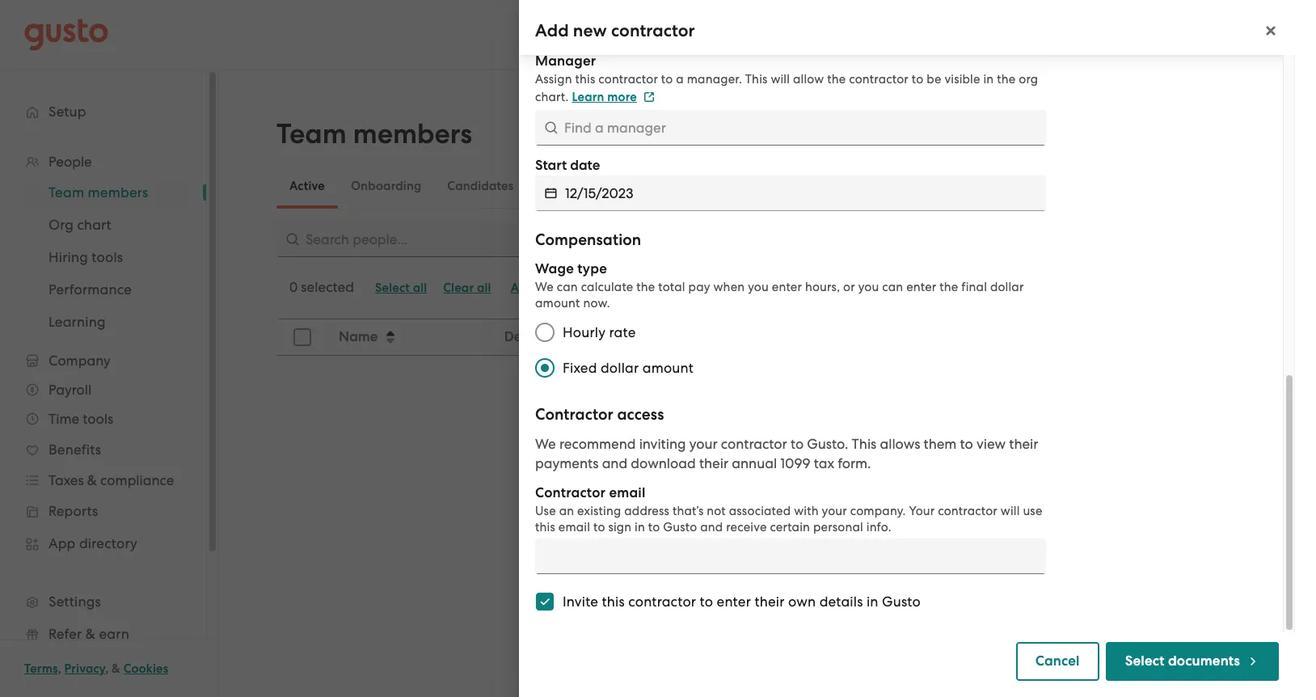 Task type: describe. For each thing, give the bounding box(es) containing it.
onboarding button
[[338, 167, 435, 205]]

0 vertical spatial their
[[1010, 436, 1039, 452]]

own
[[789, 594, 816, 610]]

Hourly rate radio
[[527, 315, 563, 350]]

manager.
[[687, 72, 743, 87]]

contractor for contractor email use an existing address that's not associated with your company. your contractor will use this email to sign in to gusto and receive certain personal info.
[[535, 484, 606, 501]]

2 you from the left
[[859, 280, 880, 294]]

all for clear all
[[477, 281, 491, 295]]

1 vertical spatial dollar
[[601, 360, 639, 376]]

home image
[[24, 18, 108, 51]]

0
[[289, 279, 298, 295]]

chart.
[[535, 90, 569, 104]]

assign
[[535, 72, 572, 87]]

1 can from the left
[[557, 280, 578, 294]]

them
[[924, 436, 957, 452]]

cancel button
[[1016, 642, 1100, 681]]

hours,
[[806, 280, 841, 294]]

we inside wage type we can calculate the total pay when you enter hours, or you can enter the final dollar amount now.
[[535, 280, 554, 294]]

dollar inside wage type we can calculate the total pay when you enter hours, or you can enter the final dollar amount now.
[[991, 280, 1024, 294]]

final
[[962, 280, 988, 294]]

will inside assign this contractor to a manager. this will allow the contractor to be visible in the org chart.
[[771, 72, 790, 87]]

select all
[[375, 281, 427, 295]]

candidates button
[[435, 167, 527, 205]]

offboarding
[[540, 179, 612, 193]]

existing
[[578, 504, 622, 518]]

1 vertical spatial amount
[[643, 360, 694, 376]]

department
[[505, 328, 583, 345]]

the left total
[[637, 280, 656, 294]]

hourly
[[563, 324, 606, 341]]

and inside we recommend inviting your contractor to gusto. this allows them to view their payments and download their annual 1099 tax form.
[[602, 455, 628, 472]]

clear all
[[444, 281, 491, 295]]

new notifications image
[[595, 280, 611, 296]]

invite this contractor to enter their own details in gusto
[[563, 594, 921, 610]]

&
[[112, 662, 121, 676]]

company.
[[851, 504, 906, 518]]

opens in a new tab image
[[644, 92, 655, 103]]

contractor for contractor access
[[535, 405, 614, 424]]

privacy
[[64, 662, 105, 676]]

add a contractor dialog
[[519, 0, 1296, 697]]

1099
[[781, 455, 811, 472]]

use
[[535, 504, 556, 518]]

selected
[[301, 279, 354, 295]]

0 horizontal spatial email
[[559, 520, 591, 535]]

Search people... field
[[277, 222, 665, 257]]

calendar outline image
[[545, 185, 557, 201]]

an
[[559, 504, 574, 518]]

0 selected status
[[289, 279, 354, 295]]

your inside contractor email use an existing address that's not associated with your company. your contractor will use this email to sign in to gusto and receive certain personal info.
[[822, 504, 848, 518]]

all for select all
[[413, 281, 427, 295]]

a
[[676, 72, 684, 87]]

2 vertical spatial in
[[867, 594, 879, 610]]

clear all button
[[435, 275, 500, 301]]

with
[[794, 504, 819, 518]]

learn more
[[572, 90, 637, 104]]

clear
[[444, 281, 474, 295]]

we inside we recommend inviting your contractor to gusto. this allows them to view their payments and download their annual 1099 tax form.
[[535, 436, 556, 452]]

assign this contractor to a manager. this will allow the contractor to be visible in the org chart.
[[535, 72, 1039, 104]]

members
[[353, 117, 472, 150]]

wage
[[535, 260, 574, 277]]

select documents
[[1126, 653, 1241, 670]]

terms
[[24, 662, 58, 676]]

contractor email use an existing address that's not associated with your company. your contractor will use this email to sign in to gusto and receive certain personal info.
[[535, 484, 1043, 535]]

1 vertical spatial their
[[700, 455, 729, 472]]

contractor access
[[535, 405, 664, 424]]

the left org
[[997, 72, 1016, 87]]

1 vertical spatial gusto
[[882, 594, 921, 610]]

visible
[[945, 72, 981, 87]]

contractor inside contractor email use an existing address that's not associated with your company. your contractor will use this email to sign in to gusto and receive certain personal info.
[[938, 504, 998, 518]]

no
[[720, 503, 739, 519]]

allows
[[880, 436, 921, 452]]

associated
[[729, 504, 791, 518]]

1 , from the left
[[58, 662, 61, 676]]

manager
[[535, 53, 596, 70]]

org
[[1019, 72, 1039, 87]]

that's
[[673, 504, 704, 518]]

Select all rows on this page checkbox
[[285, 319, 320, 355]]

cancel
[[1036, 653, 1080, 670]]

allow
[[793, 72, 825, 87]]

address
[[625, 504, 670, 518]]

this for invite
[[602, 594, 625, 610]]

start date
[[535, 157, 600, 174]]

Start date field
[[565, 176, 1047, 211]]

department button
[[495, 320, 741, 354]]

team
[[277, 117, 347, 150]]

terms link
[[24, 662, 58, 676]]

onboarding
[[351, 179, 422, 193]]

new notifications image
[[595, 280, 611, 296]]

total
[[659, 280, 686, 294]]

payments
[[535, 455, 599, 472]]

tax
[[814, 455, 835, 472]]

Invite this contractor to enter their own details in Gusto checkbox
[[527, 584, 563, 620]]

wage type we can calculate the total pay when you enter hours, or you can enter the final dollar amount now.
[[535, 260, 1024, 311]]

personal
[[814, 520, 864, 535]]

in inside assign this contractor to a manager. this will allow the contractor to be visible in the org chart.
[[984, 72, 994, 87]]

Fixed dollar amount radio
[[527, 350, 563, 386]]

account menu element
[[984, 0, 1271, 69]]

calculate
[[581, 280, 634, 294]]

select for select all
[[375, 281, 410, 295]]

hourly rate
[[563, 324, 636, 341]]



Task type: locate. For each thing, give the bounding box(es) containing it.
candidates
[[448, 179, 514, 193]]

0 horizontal spatial you
[[748, 280, 769, 294]]

select inside button
[[1126, 653, 1165, 670]]

1 horizontal spatial ,
[[105, 662, 109, 676]]

1 all from the left
[[413, 281, 427, 295]]

terms , privacy , & cookies
[[24, 662, 168, 676]]

enter left own
[[717, 594, 751, 610]]

can down "wage"
[[557, 280, 578, 294]]

select left documents
[[1126, 653, 1165, 670]]

compensation
[[535, 231, 642, 249]]

gusto.
[[807, 436, 849, 452]]

0 vertical spatial your
[[690, 436, 718, 452]]

all left clear
[[413, 281, 427, 295]]

1 contractor from the top
[[535, 405, 614, 424]]

1 vertical spatial select
[[1126, 653, 1165, 670]]

gusto down that's
[[663, 520, 698, 535]]

0 vertical spatial and
[[602, 455, 628, 472]]

new
[[573, 20, 607, 41]]

this
[[576, 72, 596, 87], [535, 520, 556, 535], [602, 594, 625, 610]]

0 horizontal spatial select
[[375, 281, 410, 295]]

1 horizontal spatial dollar
[[991, 280, 1024, 294]]

dollar
[[991, 280, 1024, 294], [601, 360, 639, 376]]

now.
[[583, 296, 610, 311]]

1 horizontal spatial you
[[859, 280, 880, 294]]

sign
[[609, 520, 632, 535]]

you
[[748, 280, 769, 294], [859, 280, 880, 294]]

0 horizontal spatial can
[[557, 280, 578, 294]]

in
[[984, 72, 994, 87], [635, 520, 645, 535], [867, 594, 879, 610]]

their left annual
[[700, 455, 729, 472]]

1 vertical spatial email
[[559, 520, 591, 535]]

this inside assign this contractor to a manager. this will allow the contractor to be visible in the org chart.
[[746, 72, 768, 87]]

receive
[[727, 520, 767, 535]]

we up payments
[[535, 436, 556, 452]]

to
[[661, 72, 673, 87], [912, 72, 924, 87], [791, 436, 804, 452], [961, 436, 974, 452], [594, 520, 605, 535], [649, 520, 660, 535], [700, 594, 714, 610]]

invite
[[563, 594, 599, 610]]

contractor inside contractor email use an existing address that's not associated with your company. your contractor will use this email to sign in to gusto and receive certain personal info.
[[535, 484, 606, 501]]

0 horizontal spatial dollar
[[601, 360, 639, 376]]

2 vertical spatial this
[[602, 594, 625, 610]]

dollar right final
[[991, 280, 1024, 294]]

access
[[617, 405, 664, 424]]

0 horizontal spatial this
[[746, 72, 768, 87]]

their left own
[[755, 594, 785, 610]]

type
[[578, 260, 607, 277]]

cookies button
[[124, 659, 168, 679]]

will left use
[[1001, 504, 1020, 518]]

download
[[631, 455, 696, 472]]

2 horizontal spatial in
[[984, 72, 994, 87]]

1 horizontal spatial email
[[609, 484, 646, 501]]

gusto
[[663, 520, 698, 535], [882, 594, 921, 610]]

0 horizontal spatial their
[[700, 455, 729, 472]]

no people found
[[720, 503, 828, 519]]

0 vertical spatial we
[[535, 280, 554, 294]]

email up 'address'
[[609, 484, 646, 501]]

you right when
[[748, 280, 769, 294]]

0 horizontal spatial all
[[413, 281, 427, 295]]

1 horizontal spatial and
[[701, 520, 723, 535]]

1 horizontal spatial your
[[822, 504, 848, 518]]

in down 'address'
[[635, 520, 645, 535]]

0 horizontal spatial and
[[602, 455, 628, 472]]

0 vertical spatial dollar
[[991, 280, 1024, 294]]

this inside we recommend inviting your contractor to gusto. this allows them to view their payments and download their annual 1099 tax form.
[[852, 436, 877, 452]]

1 horizontal spatial amount
[[643, 360, 694, 376]]

cookies
[[124, 662, 168, 676]]

their
[[1010, 436, 1039, 452], [700, 455, 729, 472], [755, 594, 785, 610]]

all right clear
[[477, 281, 491, 295]]

your right "inviting"
[[690, 436, 718, 452]]

this
[[746, 72, 768, 87], [852, 436, 877, 452]]

1 horizontal spatial their
[[755, 594, 785, 610]]

1 horizontal spatial gusto
[[882, 594, 921, 610]]

team members
[[277, 117, 472, 150]]

and
[[602, 455, 628, 472], [701, 520, 723, 535]]

0 horizontal spatial gusto
[[663, 520, 698, 535]]

when
[[714, 280, 745, 294]]

your
[[909, 504, 935, 518]]

1 horizontal spatial this
[[576, 72, 596, 87]]

and down not
[[701, 520, 723, 535]]

learn
[[572, 90, 605, 104]]

1 horizontal spatial all
[[477, 281, 491, 295]]

info.
[[867, 520, 892, 535]]

or
[[844, 280, 856, 294]]

your up personal at right
[[822, 504, 848, 518]]

contractor up recommend
[[535, 405, 614, 424]]

details
[[820, 594, 863, 610]]

2 contractor from the top
[[535, 484, 606, 501]]

pay
[[689, 280, 711, 294]]

2 vertical spatial their
[[755, 594, 785, 610]]

0 horizontal spatial in
[[635, 520, 645, 535]]

this right invite
[[602, 594, 625, 610]]

0 vertical spatial contractor
[[535, 405, 614, 424]]

1 horizontal spatial enter
[[772, 280, 802, 294]]

select all button
[[367, 275, 435, 301]]

1 you from the left
[[748, 280, 769, 294]]

start
[[535, 157, 567, 174]]

enter left final
[[907, 280, 937, 294]]

you right or
[[859, 280, 880, 294]]

Manager field
[[535, 110, 1047, 146]]

select for select documents
[[1126, 653, 1165, 670]]

add
[[535, 20, 569, 41]]

certain
[[770, 520, 811, 535]]

this up form.
[[852, 436, 877, 452]]

your inside we recommend inviting your contractor to gusto. this allows them to view their payments and download their annual 1099 tax form.
[[690, 436, 718, 452]]

2 can from the left
[[883, 280, 904, 294]]

found
[[790, 503, 828, 519]]

team members tab list
[[277, 163, 1226, 209]]

your
[[690, 436, 718, 452], [822, 504, 848, 518]]

enter left hours,
[[772, 280, 802, 294]]

2 , from the left
[[105, 662, 109, 676]]

active
[[289, 179, 325, 193]]

can right or
[[883, 280, 904, 294]]

fixed dollar amount
[[563, 360, 694, 376]]

1 vertical spatial this
[[852, 436, 877, 452]]

1 horizontal spatial in
[[867, 594, 879, 610]]

0 vertical spatial this
[[576, 72, 596, 87]]

contractor inside we recommend inviting your contractor to gusto. this allows them to view their payments and download their annual 1099 tax form.
[[721, 436, 788, 452]]

0 horizontal spatial your
[[690, 436, 718, 452]]

select documents button
[[1106, 642, 1280, 681]]

contractor
[[535, 405, 614, 424], [535, 484, 606, 501]]

annual
[[732, 455, 777, 472]]

date
[[570, 157, 600, 174]]

privacy link
[[64, 662, 105, 676]]

2 horizontal spatial their
[[1010, 436, 1039, 452]]

1 vertical spatial we
[[535, 436, 556, 452]]

add new contractor
[[535, 20, 695, 41]]

not
[[707, 504, 726, 518]]

0 horizontal spatial this
[[535, 520, 556, 535]]

their right the view
[[1010, 436, 1039, 452]]

we recommend inviting your contractor to gusto. this allows them to view their payments and download their annual 1099 tax form.
[[535, 436, 1039, 472]]

recommend
[[560, 436, 636, 452]]

0 horizontal spatial amount
[[535, 296, 580, 311]]

inviting
[[639, 436, 686, 452]]

0 vertical spatial will
[[771, 72, 790, 87]]

0 vertical spatial select
[[375, 281, 410, 295]]

dollar down the department button
[[601, 360, 639, 376]]

, left & at the left
[[105, 662, 109, 676]]

form.
[[838, 455, 871, 472]]

gusto inside contractor email use an existing address that's not associated with your company. your contractor will use this email to sign in to gusto and receive certain personal info.
[[663, 520, 698, 535]]

this for assign
[[576, 72, 596, 87]]

0 vertical spatial email
[[609, 484, 646, 501]]

2 horizontal spatial this
[[602, 594, 625, 610]]

more
[[608, 90, 637, 104]]

amount
[[535, 296, 580, 311], [643, 360, 694, 376]]

contractor
[[611, 20, 695, 41], [599, 72, 658, 87], [849, 72, 909, 87], [721, 436, 788, 452], [938, 504, 998, 518], [629, 594, 697, 610]]

the right "allow"
[[828, 72, 846, 87]]

,
[[58, 662, 61, 676], [105, 662, 109, 676]]

contractor up "an"
[[535, 484, 606, 501]]

rate
[[609, 324, 636, 341]]

this right manager.
[[746, 72, 768, 87]]

this inside assign this contractor to a manager. this will allow the contractor to be visible in the org chart.
[[576, 72, 596, 87]]

0 vertical spatial amount
[[535, 296, 580, 311]]

view
[[977, 436, 1006, 452]]

name
[[339, 328, 378, 345]]

select up name button in the left of the page
[[375, 281, 410, 295]]

in right "details"
[[867, 594, 879, 610]]

and down recommend
[[602, 455, 628, 472]]

, left privacy
[[58, 662, 61, 676]]

the left final
[[940, 280, 959, 294]]

Contractor email email field
[[535, 539, 1047, 574]]

gusto right "details"
[[882, 594, 921, 610]]

and inside contractor email use an existing address that's not associated with your company. your contractor will use this email to sign in to gusto and receive certain personal info.
[[701, 520, 723, 535]]

amount inside wage type we can calculate the total pay when you enter hours, or you can enter the final dollar amount now.
[[535, 296, 580, 311]]

this inside contractor email use an existing address that's not associated with your company. your contractor will use this email to sign in to gusto and receive certain personal info.
[[535, 520, 556, 535]]

2 all from the left
[[477, 281, 491, 295]]

2 horizontal spatial enter
[[907, 280, 937, 294]]

1 we from the top
[[535, 280, 554, 294]]

can
[[557, 280, 578, 294], [883, 280, 904, 294]]

this down use
[[535, 520, 556, 535]]

amount up hourly rate option
[[535, 296, 580, 311]]

0 vertical spatial gusto
[[663, 520, 698, 535]]

0 vertical spatial this
[[746, 72, 768, 87]]

1 vertical spatial and
[[701, 520, 723, 535]]

1 horizontal spatial will
[[1001, 504, 1020, 518]]

0 horizontal spatial will
[[771, 72, 790, 87]]

offboarding button
[[527, 167, 625, 205]]

1 horizontal spatial this
[[852, 436, 877, 452]]

email down "an"
[[559, 520, 591, 535]]

0 vertical spatial in
[[984, 72, 994, 87]]

1 horizontal spatial select
[[1126, 653, 1165, 670]]

2 we from the top
[[535, 436, 556, 452]]

1 vertical spatial contractor
[[535, 484, 606, 501]]

select inside button
[[375, 281, 410, 295]]

people
[[742, 503, 787, 519]]

this up learn
[[576, 72, 596, 87]]

1 vertical spatial your
[[822, 504, 848, 518]]

amount up access
[[643, 360, 694, 376]]

1 horizontal spatial can
[[883, 280, 904, 294]]

fixed
[[563, 360, 597, 376]]

1 vertical spatial will
[[1001, 504, 1020, 518]]

in inside contractor email use an existing address that's not associated with your company. your contractor will use this email to sign in to gusto and receive certain personal info.
[[635, 520, 645, 535]]

0 horizontal spatial enter
[[717, 594, 751, 610]]

will left "allow"
[[771, 72, 790, 87]]

1 vertical spatial in
[[635, 520, 645, 535]]

will inside contractor email use an existing address that's not associated with your company. your contractor will use this email to sign in to gusto and receive certain personal info.
[[1001, 504, 1020, 518]]

will
[[771, 72, 790, 87], [1001, 504, 1020, 518]]

we down "wage"
[[535, 280, 554, 294]]

use
[[1023, 504, 1043, 518]]

learn more link
[[572, 90, 655, 104]]

0 horizontal spatial ,
[[58, 662, 61, 676]]

name button
[[329, 320, 494, 354]]

1 vertical spatial this
[[535, 520, 556, 535]]

in right visible
[[984, 72, 994, 87]]



Task type: vqa. For each thing, say whether or not it's contained in the screenshot.
2nd you from the left
yes



